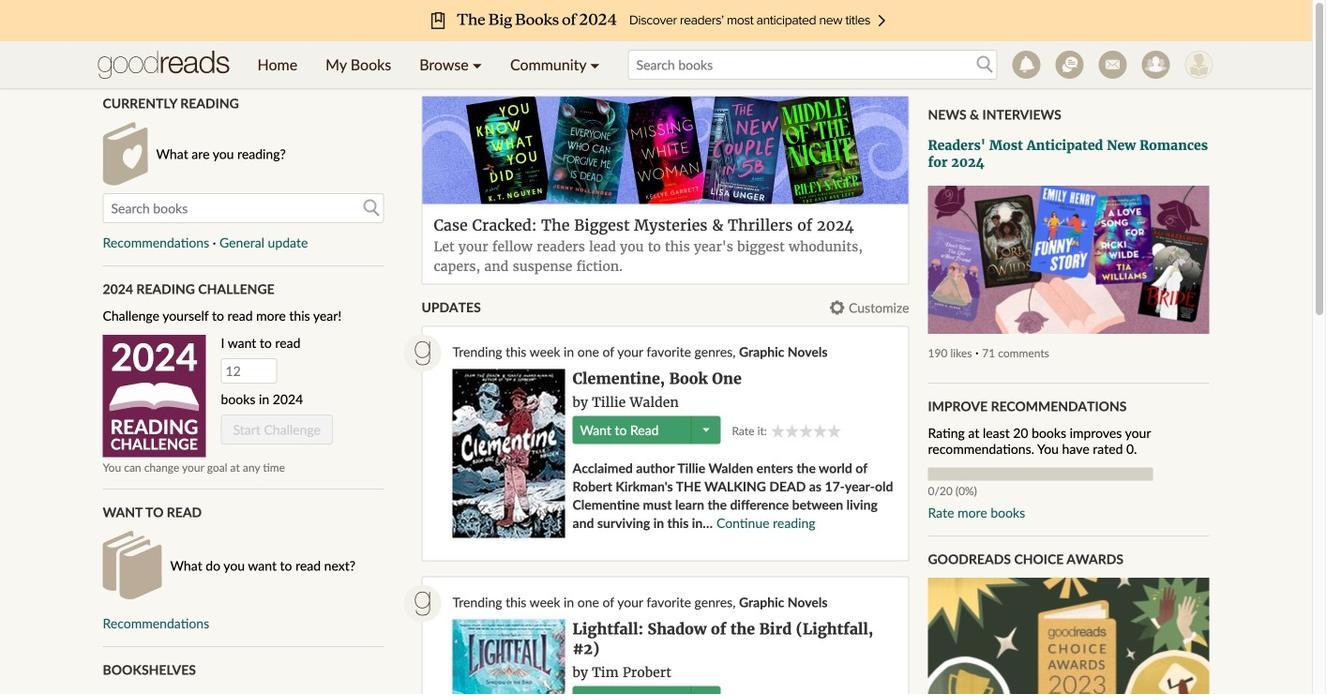 Task type: locate. For each thing, give the bounding box(es) containing it.
Search books text field
[[628, 50, 998, 80], [103, 193, 384, 223]]

1 horizontal spatial search books text field
[[628, 50, 998, 80]]

search books text field for search for books to add to your shelves search field at the top of the page
[[628, 50, 998, 80]]

group
[[771, 424, 841, 438], [771, 694, 841, 694]]

0 vertical spatial search books text field
[[628, 50, 998, 80]]

0 horizontal spatial search books text field
[[103, 193, 384, 223]]

friend requests image
[[1142, 51, 1171, 79]]

1 vertical spatial search books text field
[[103, 193, 384, 223]]

readers' most anticipated new romances for 2024 image
[[928, 186, 1210, 334]]

1 vertical spatial group
[[771, 694, 841, 694]]

goodreads choice awards image
[[928, 578, 1210, 694]]

menu
[[244, 41, 614, 88]]

goodreads image
[[404, 585, 441, 622]]

0 vertical spatial group
[[771, 424, 841, 438]]

progress bar
[[928, 468, 1154, 481]]

search books text field for search for books to add to your shelves search box
[[103, 193, 384, 223]]

1 group from the top
[[771, 424, 841, 438]]

goodreads image
[[404, 334, 441, 372]]



Task type: vqa. For each thing, say whether or not it's contained in the screenshot.
group
yes



Task type: describe. For each thing, give the bounding box(es) containing it.
Search for books to add to your shelves search field
[[103, 193, 384, 223]]

Search for books to add to your shelves search field
[[628, 50, 998, 80]]

Number of books you want to read in 2024 number field
[[221, 359, 277, 384]]

my group discussions image
[[1056, 51, 1084, 79]]

inbox image
[[1099, 51, 1127, 79]]

notifications image
[[1013, 51, 1041, 79]]

2 group from the top
[[771, 694, 841, 694]]

case cracked: the biggest mysteries & thrillers of 2024 image
[[423, 97, 909, 204]]

terry turtle image
[[1186, 51, 1214, 79]]

clementine, book one image
[[453, 369, 565, 538]]

lightfall: shadow of the bird (lightfall, #2) image
[[453, 620, 565, 694]]



